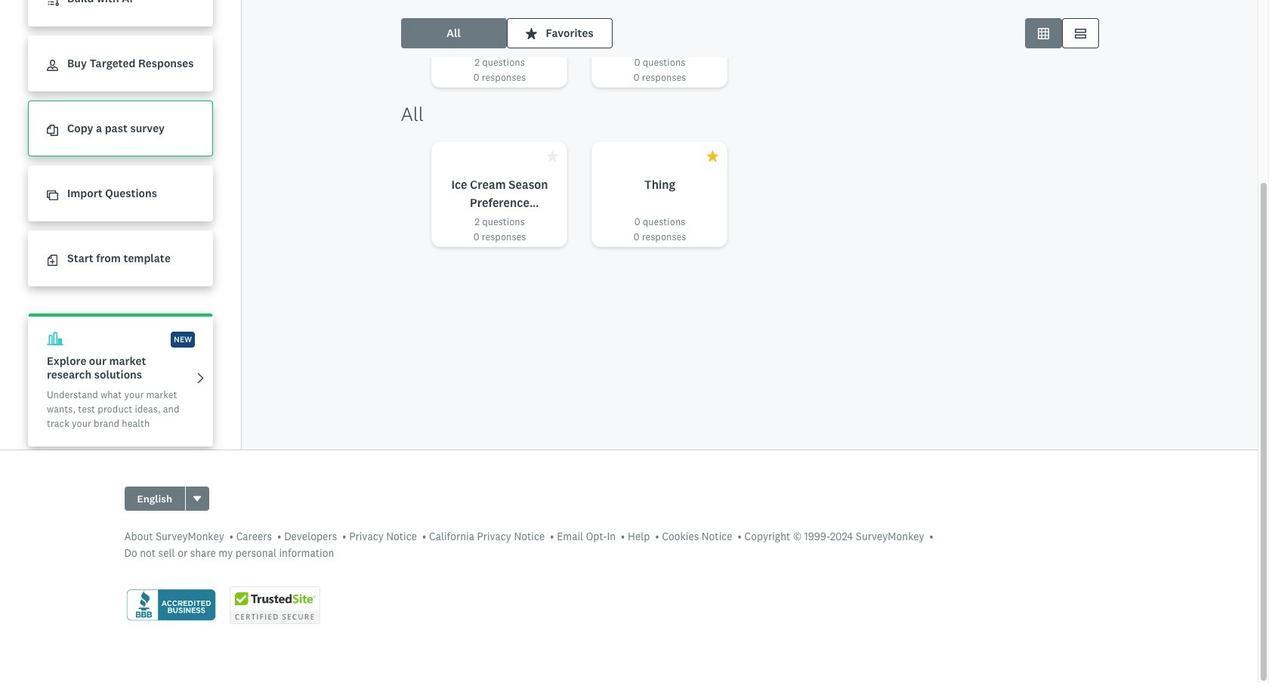 Task type: describe. For each thing, give the bounding box(es) containing it.
textboxmultiple image
[[1075, 28, 1086, 39]]

language dropdown image
[[192, 493, 203, 504]]

click to verify bbb accreditation and to see a bbb report. image
[[124, 587, 217, 623]]

clone image
[[47, 190, 58, 201]]

documentclone image
[[47, 125, 58, 136]]

trustedsite helps keep you safe from identity theft, credit card fraud, spyware, spam, viruses and online scams image
[[229, 586, 320, 624]]

1 vertical spatial starfilled image
[[707, 150, 718, 162]]

user image
[[47, 60, 58, 71]]

grid image
[[1038, 28, 1049, 39]]



Task type: locate. For each thing, give the bounding box(es) containing it.
0 vertical spatial starfilled image
[[526, 28, 537, 39]]

documentplus image
[[47, 255, 58, 266]]

0 horizontal spatial starfilled image
[[526, 28, 537, 39]]

language dropdown image
[[193, 496, 201, 501]]

starfilled image
[[547, 150, 558, 162]]

1 horizontal spatial starfilled image
[[707, 150, 718, 162]]

starfilled image
[[526, 28, 537, 39], [707, 150, 718, 162]]

group
[[124, 487, 209, 511]]

chevronright image
[[195, 372, 206, 384]]



Task type: vqa. For each thing, say whether or not it's contained in the screenshot.
SurveyMonkey Logo
no



